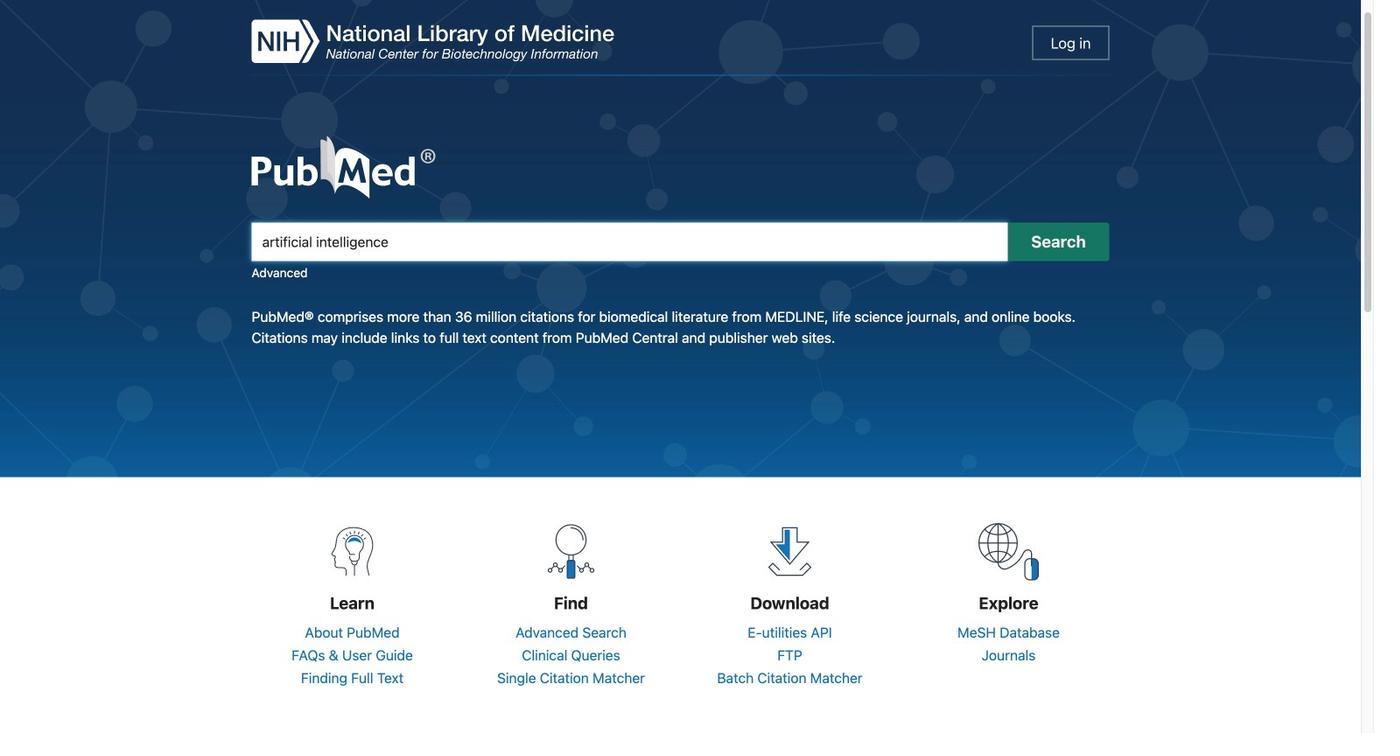 Task type: vqa. For each thing, say whether or not it's contained in the screenshot.
search field
yes



Task type: locate. For each thing, give the bounding box(es) containing it.
None search field
[[252, 223, 1110, 261]]

pubmed logo image
[[252, 136, 436, 199]]

None search field
[[234, 119, 1127, 280], [252, 223, 1008, 261], [252, 223, 1008, 261]]



Task type: describe. For each thing, give the bounding box(es) containing it.
none search field inside pubmed logo search box
[[252, 223, 1110, 261]]

nih nlm logo image
[[252, 20, 614, 63]]

none search field pubmed logo
[[234, 119, 1127, 280]]



